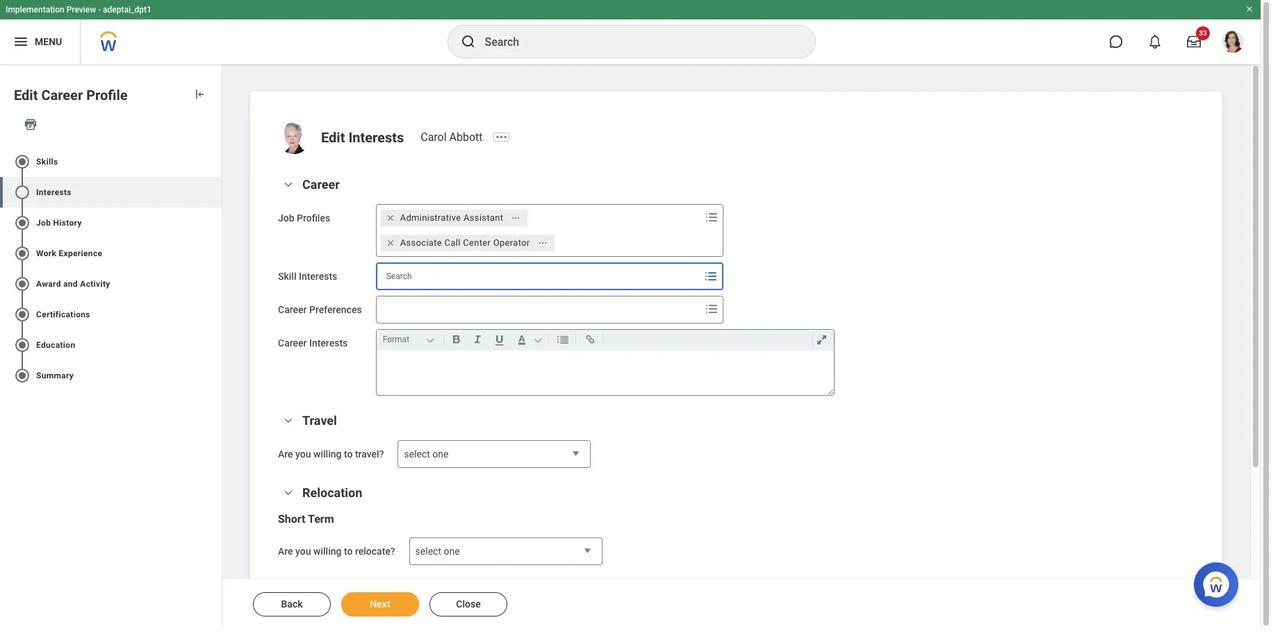 Task type: describe. For each thing, give the bounding box(es) containing it.
certifications link
[[0, 299, 222, 330]]

award and activity
[[36, 279, 110, 289]]

summary
[[36, 371, 74, 381]]

travel button
[[302, 414, 337, 428]]

administrative assistant, press delete to clear value. option
[[381, 210, 528, 227]]

center
[[463, 238, 491, 248]]

chevron down image
[[280, 489, 297, 498]]

preview
[[67, 5, 96, 15]]

inbox large image
[[1187, 35, 1201, 49]]

close button
[[430, 593, 507, 617]]

edit for edit interests
[[321, 129, 345, 146]]

back button
[[253, 593, 331, 617]]

skill interests
[[278, 271, 337, 282]]

format group
[[380, 330, 837, 351]]

format button
[[380, 332, 441, 348]]

chevron down image for career
[[280, 180, 297, 190]]

transformation import image
[[193, 88, 206, 101]]

award
[[36, 279, 61, 289]]

preferences
[[309, 304, 362, 316]]

career button
[[302, 177, 340, 192]]

skills
[[36, 157, 58, 167]]

carol
[[421, 131, 447, 144]]

short term button
[[278, 513, 334, 526]]

assistant
[[464, 213, 504, 223]]

profile
[[86, 87, 128, 104]]

are for are you willing to relocate?
[[278, 546, 293, 558]]

travel?
[[355, 449, 384, 460]]

radio custom image for interests
[[14, 184, 31, 201]]

are for are you willing to travel?
[[278, 449, 293, 460]]

employee's photo (carol abbott) image
[[278, 122, 310, 154]]

education link
[[0, 330, 222, 361]]

interests for edit
[[349, 129, 404, 146]]

interests for career
[[309, 338, 348, 349]]

travel
[[302, 414, 337, 428]]

select one for relocate?
[[415, 546, 460, 558]]

activity
[[80, 279, 110, 289]]

associate call center operator element
[[400, 237, 530, 250]]

you for are you willing to travel?
[[296, 449, 311, 460]]

summary link
[[0, 361, 222, 391]]

italic image
[[468, 332, 487, 348]]

33 button
[[1179, 26, 1210, 57]]

radio custom image for skills
[[14, 153, 31, 170]]

prompts image for job profiles
[[703, 209, 720, 226]]

33
[[1199, 29, 1207, 37]]

error image for interests
[[208, 184, 222, 201]]

menu button
[[0, 19, 80, 64]]

and
[[63, 279, 78, 289]]

profiles
[[297, 213, 330, 224]]

associate
[[400, 238, 442, 248]]

radio custom image for award and activity
[[14, 276, 31, 293]]

certifications
[[36, 310, 90, 320]]

interests for skill
[[299, 271, 337, 282]]

career preferences
[[278, 304, 362, 316]]

career interests
[[278, 338, 348, 349]]

radio custom image for certifications
[[14, 306, 31, 323]]

call
[[445, 238, 461, 248]]

action bar region
[[228, 579, 1261, 630]]

relocate?
[[355, 546, 395, 558]]

radio custom image for summary
[[14, 368, 31, 384]]

profile logan mcneil image
[[1222, 31, 1244, 56]]

short
[[278, 513, 306, 526]]

x small image for administrative assistant
[[384, 211, 397, 225]]

work experience link
[[0, 238, 222, 269]]

career for career interests
[[278, 338, 307, 349]]

job history
[[36, 218, 82, 228]]

search image
[[460, 33, 477, 50]]

justify image
[[13, 33, 29, 50]]

one for are you willing to travel?
[[433, 449, 449, 460]]

are you willing to travel?
[[278, 449, 384, 460]]

relocation group
[[278, 485, 1195, 630]]

associate call center operator
[[400, 238, 530, 248]]

carol abbott element
[[421, 131, 491, 144]]

error image for education
[[208, 337, 222, 354]]

implementation preview -   adeptai_dpt1
[[6, 5, 151, 15]]

prompts image
[[703, 301, 720, 318]]

Skill Interests field
[[377, 264, 701, 289]]

career left the profile
[[41, 87, 83, 104]]

willing for travel?
[[314, 449, 342, 460]]

chevron down image for travel
[[280, 416, 297, 426]]



Task type: vqa. For each thing, say whether or not it's contained in the screenshot.
you inside the Short Term Group
yes



Task type: locate. For each thing, give the bounding box(es) containing it.
one inside short term group
[[444, 546, 460, 558]]

x small image left administrative
[[384, 211, 397, 225]]

interests left carol
[[349, 129, 404, 146]]

willing down term
[[314, 546, 342, 558]]

radio custom image
[[14, 184, 31, 201], [14, 215, 31, 231], [14, 337, 31, 354]]

select one right travel?
[[404, 449, 449, 460]]

chevron down image left career button
[[280, 180, 297, 190]]

radio custom image left job history
[[14, 215, 31, 231]]

error image inside the work experience link
[[208, 245, 222, 262]]

close
[[456, 599, 481, 610]]

select one button inside travel group
[[398, 441, 591, 469]]

1 radio custom image from the top
[[14, 153, 31, 170]]

0 vertical spatial edit
[[14, 87, 38, 104]]

1 radio custom image from the top
[[14, 184, 31, 201]]

term
[[308, 513, 334, 526]]

to inside travel group
[[344, 449, 353, 460]]

menu banner
[[0, 0, 1261, 64]]

0 vertical spatial radio custom image
[[14, 184, 31, 201]]

to inside short term group
[[344, 546, 353, 558]]

education
[[36, 340, 75, 350]]

are inside travel group
[[278, 449, 293, 460]]

short term group
[[278, 513, 1195, 567]]

radio custom image left skills
[[14, 153, 31, 170]]

to left travel?
[[344, 449, 353, 460]]

interests link
[[0, 177, 222, 208]]

skills link
[[0, 147, 222, 177]]

related actions image
[[538, 238, 548, 248]]

format
[[383, 335, 410, 345]]

0 vertical spatial x small image
[[384, 211, 397, 225]]

interests right skill
[[299, 271, 337, 282]]

error image for job history
[[208, 215, 222, 231]]

operator
[[493, 238, 530, 248]]

1 willing from the top
[[314, 449, 342, 460]]

error image for award and activity
[[208, 276, 222, 293]]

to for travel?
[[344, 449, 353, 460]]

abbott
[[449, 131, 483, 144]]

work
[[36, 249, 56, 258]]

2 error image from the top
[[208, 368, 222, 384]]

select one button
[[398, 441, 591, 469], [409, 538, 602, 567]]

career group
[[278, 177, 1195, 396]]

you down short term
[[296, 546, 311, 558]]

1 vertical spatial willing
[[314, 546, 342, 558]]

job inside career group
[[278, 213, 294, 224]]

radio custom image for work experience
[[14, 245, 31, 262]]

1 are from the top
[[278, 449, 293, 460]]

to for relocate?
[[344, 546, 353, 558]]

implementation
[[6, 5, 64, 15]]

edit career profile
[[14, 87, 128, 104]]

edit for edit career profile
[[14, 87, 38, 104]]

error image for work experience
[[208, 245, 222, 262]]

error image inside the education link
[[208, 337, 222, 354]]

career for career
[[302, 177, 340, 192]]

5 radio custom image from the top
[[14, 368, 31, 384]]

2 willing from the top
[[314, 546, 342, 558]]

-
[[98, 5, 101, 15]]

4 error image from the top
[[208, 245, 222, 262]]

chevron down image
[[280, 180, 297, 190], [280, 416, 297, 426]]

0 vertical spatial select one button
[[398, 441, 591, 469]]

administrative assistant element
[[400, 212, 504, 225]]

6 error image from the top
[[208, 306, 222, 323]]

select one button inside short term group
[[409, 538, 602, 567]]

2 vertical spatial radio custom image
[[14, 337, 31, 354]]

next button
[[341, 593, 419, 617]]

1 vertical spatial x small image
[[384, 236, 397, 250]]

related actions image
[[511, 213, 521, 223]]

prompts image for skill interests
[[703, 268, 719, 285]]

Career Interests text field
[[377, 351, 834, 396]]

0 vertical spatial prompts image
[[703, 209, 720, 226]]

x small image left associate
[[384, 236, 397, 250]]

radio custom image left work
[[14, 245, 31, 262]]

radio custom image left summary
[[14, 368, 31, 384]]

career up profiles
[[302, 177, 340, 192]]

adeptai_dpt1
[[103, 5, 151, 15]]

1 vertical spatial to
[[344, 546, 353, 558]]

radio custom image inside interests link
[[14, 184, 31, 201]]

list
[[0, 141, 222, 397]]

notifications large image
[[1148, 35, 1162, 49]]

associate call center operator, press delete to clear value. option
[[381, 235, 554, 252]]

0 vertical spatial are
[[278, 449, 293, 460]]

1 you from the top
[[296, 449, 311, 460]]

radio custom image for education
[[14, 337, 31, 354]]

underline image
[[490, 332, 509, 348]]

2 x small image from the top
[[384, 236, 397, 250]]

2 radio custom image from the top
[[14, 215, 31, 231]]

select inside short term group
[[415, 546, 441, 558]]

you inside short term group
[[296, 546, 311, 558]]

radio custom image inside the award and activity 'link'
[[14, 276, 31, 293]]

Search Workday  search field
[[485, 26, 787, 57]]

are down short
[[278, 546, 293, 558]]

radio custom image inside job history link
[[14, 215, 31, 231]]

x small image inside associate call center operator, press delete to clear value. option
[[384, 236, 397, 250]]

2 chevron down image from the top
[[280, 416, 297, 426]]

error image for summary
[[208, 368, 222, 384]]

willing inside travel group
[[314, 449, 342, 460]]

maximize image
[[812, 332, 831, 348]]

1 vertical spatial select
[[415, 546, 441, 558]]

career down career preferences
[[278, 338, 307, 349]]

list containing skills
[[0, 141, 222, 397]]

edit up 'print' image
[[14, 87, 38, 104]]

job for job profiles
[[278, 213, 294, 224]]

are
[[278, 449, 293, 460], [278, 546, 293, 558]]

willing for relocate?
[[314, 546, 342, 558]]

career for career preferences
[[278, 304, 307, 316]]

are you willing to relocate?
[[278, 546, 395, 558]]

radio custom image inside skills link
[[14, 153, 31, 170]]

1 vertical spatial select one button
[[409, 538, 602, 567]]

1 vertical spatial radio custom image
[[14, 215, 31, 231]]

select
[[404, 449, 430, 460], [415, 546, 441, 558]]

career
[[41, 87, 83, 104], [302, 177, 340, 192], [278, 304, 307, 316], [278, 338, 307, 349]]

radio custom image inside the work experience link
[[14, 245, 31, 262]]

radio custom image inside the education link
[[14, 337, 31, 354]]

award and activity link
[[0, 269, 222, 299]]

Career Preferences field
[[377, 298, 701, 323]]

administrative assistant
[[400, 213, 504, 223]]

radio custom image
[[14, 153, 31, 170], [14, 245, 31, 262], [14, 276, 31, 293], [14, 306, 31, 323], [14, 368, 31, 384]]

0 horizontal spatial edit
[[14, 87, 38, 104]]

history
[[53, 218, 82, 228]]

error image for certifications
[[208, 306, 222, 323]]

print image
[[24, 117, 38, 131]]

work experience
[[36, 249, 102, 258]]

job left history
[[36, 218, 51, 228]]

select right the relocate?
[[415, 546, 441, 558]]

job for job history
[[36, 218, 51, 228]]

2 are from the top
[[278, 546, 293, 558]]

one inside travel group
[[433, 449, 449, 460]]

1 vertical spatial error image
[[208, 368, 222, 384]]

radio custom image down 'print' image
[[14, 184, 31, 201]]

items selected list box
[[377, 206, 702, 256]]

select one up close
[[415, 546, 460, 558]]

job
[[278, 213, 294, 224], [36, 218, 51, 228]]

job profiles
[[278, 213, 330, 224]]

are inside short term group
[[278, 546, 293, 558]]

1 vertical spatial you
[[296, 546, 311, 558]]

0 horizontal spatial job
[[36, 218, 51, 228]]

radio custom image inside the certifications link
[[14, 306, 31, 323]]

1 chevron down image from the top
[[280, 180, 297, 190]]

travel group
[[278, 413, 1195, 469]]

radio custom image left award
[[14, 276, 31, 293]]

carol abbott
[[421, 131, 483, 144]]

select one inside short term group
[[415, 546, 460, 558]]

error image inside the certifications link
[[208, 306, 222, 323]]

short term
[[278, 513, 334, 526]]

experience
[[59, 249, 102, 258]]

0 vertical spatial to
[[344, 449, 353, 460]]

1 vertical spatial prompts image
[[703, 268, 719, 285]]

1 error image from the top
[[208, 337, 222, 354]]

radio custom image for job history
[[14, 215, 31, 231]]

relocation
[[302, 486, 362, 501]]

willing
[[314, 449, 342, 460], [314, 546, 342, 558]]

2 radio custom image from the top
[[14, 245, 31, 262]]

select one button for are you willing to relocate?
[[409, 538, 602, 567]]

you for are you willing to relocate?
[[296, 546, 311, 558]]

select inside travel group
[[404, 449, 430, 460]]

0 vertical spatial you
[[296, 449, 311, 460]]

you
[[296, 449, 311, 460], [296, 546, 311, 558]]

error image inside summary link
[[208, 368, 222, 384]]

close environment banner image
[[1246, 5, 1254, 13]]

select right travel?
[[404, 449, 430, 460]]

next
[[370, 599, 390, 610]]

1 vertical spatial chevron down image
[[280, 416, 297, 426]]

edit
[[14, 87, 38, 104], [321, 129, 345, 146]]

2 error image from the top
[[208, 184, 222, 201]]

error image
[[208, 153, 222, 170], [208, 184, 222, 201], [208, 215, 222, 231], [208, 245, 222, 262], [208, 276, 222, 293], [208, 306, 222, 323]]

skill
[[278, 271, 296, 282]]

menu
[[35, 36, 62, 47]]

relocation button
[[302, 486, 362, 501]]

interests up job history
[[36, 188, 71, 197]]

0 vertical spatial select one
[[404, 449, 449, 460]]

select for are you willing to travel?
[[404, 449, 430, 460]]

job left profiles
[[278, 213, 294, 224]]

0 vertical spatial select
[[404, 449, 430, 460]]

chevron down image inside travel group
[[280, 416, 297, 426]]

3 radio custom image from the top
[[14, 337, 31, 354]]

administrative
[[400, 213, 461, 223]]

bold image
[[447, 332, 466, 348]]

5 error image from the top
[[208, 276, 222, 293]]

you down the 'travel'
[[296, 449, 311, 460]]

2 you from the top
[[296, 546, 311, 558]]

career down skill
[[278, 304, 307, 316]]

4 radio custom image from the top
[[14, 306, 31, 323]]

edit interests
[[321, 129, 404, 146]]

select one
[[404, 449, 449, 460], [415, 546, 460, 558]]

you inside travel group
[[296, 449, 311, 460]]

select one for travel?
[[404, 449, 449, 460]]

x small image for associate call center operator
[[384, 236, 397, 250]]

1 horizontal spatial edit
[[321, 129, 345, 146]]

3 error image from the top
[[208, 215, 222, 231]]

select one inside travel group
[[404, 449, 449, 460]]

0 vertical spatial willing
[[314, 449, 342, 460]]

error image
[[208, 337, 222, 354], [208, 368, 222, 384]]

select for are you willing to relocate?
[[415, 546, 441, 558]]

x small image inside administrative assistant, press delete to clear value. option
[[384, 211, 397, 225]]

one
[[433, 449, 449, 460], [444, 546, 460, 558]]

willing down the 'travel'
[[314, 449, 342, 460]]

link image
[[581, 332, 600, 348]]

prompts image
[[703, 209, 720, 226], [703, 268, 719, 285]]

select one button for are you willing to travel?
[[398, 441, 591, 469]]

error image inside skills link
[[208, 153, 222, 170]]

bulleted list image
[[554, 332, 573, 348]]

0 vertical spatial error image
[[208, 337, 222, 354]]

3 radio custom image from the top
[[14, 276, 31, 293]]

to
[[344, 449, 353, 460], [344, 546, 353, 558]]

radio custom image left the certifications
[[14, 306, 31, 323]]

0 vertical spatial one
[[433, 449, 449, 460]]

one for are you willing to relocate?
[[444, 546, 460, 558]]

1 vertical spatial are
[[278, 546, 293, 558]]

0 vertical spatial chevron down image
[[280, 180, 297, 190]]

are up chevron down image in the left of the page
[[278, 449, 293, 460]]

job inside list
[[36, 218, 51, 228]]

radio custom image left education on the left
[[14, 337, 31, 354]]

1 vertical spatial select one
[[415, 546, 460, 558]]

job history link
[[0, 208, 222, 238]]

1 to from the top
[[344, 449, 353, 460]]

1 horizontal spatial job
[[278, 213, 294, 224]]

2 to from the top
[[344, 546, 353, 558]]

to left the relocate?
[[344, 546, 353, 558]]

1 vertical spatial edit
[[321, 129, 345, 146]]

1 vertical spatial one
[[444, 546, 460, 558]]

back
[[281, 599, 303, 610]]

willing inside short term group
[[314, 546, 342, 558]]

x small image
[[384, 211, 397, 225], [384, 236, 397, 250]]

error image inside the award and activity 'link'
[[208, 276, 222, 293]]

chevron down image left travel button
[[280, 416, 297, 426]]

error image for skills
[[208, 153, 222, 170]]

interests down preferences
[[309, 338, 348, 349]]

1 x small image from the top
[[384, 211, 397, 225]]

interests inside list
[[36, 188, 71, 197]]

edit right employee's photo (carol abbott)
[[321, 129, 345, 146]]

interests
[[349, 129, 404, 146], [36, 188, 71, 197], [299, 271, 337, 282], [309, 338, 348, 349]]

1 error image from the top
[[208, 153, 222, 170]]



